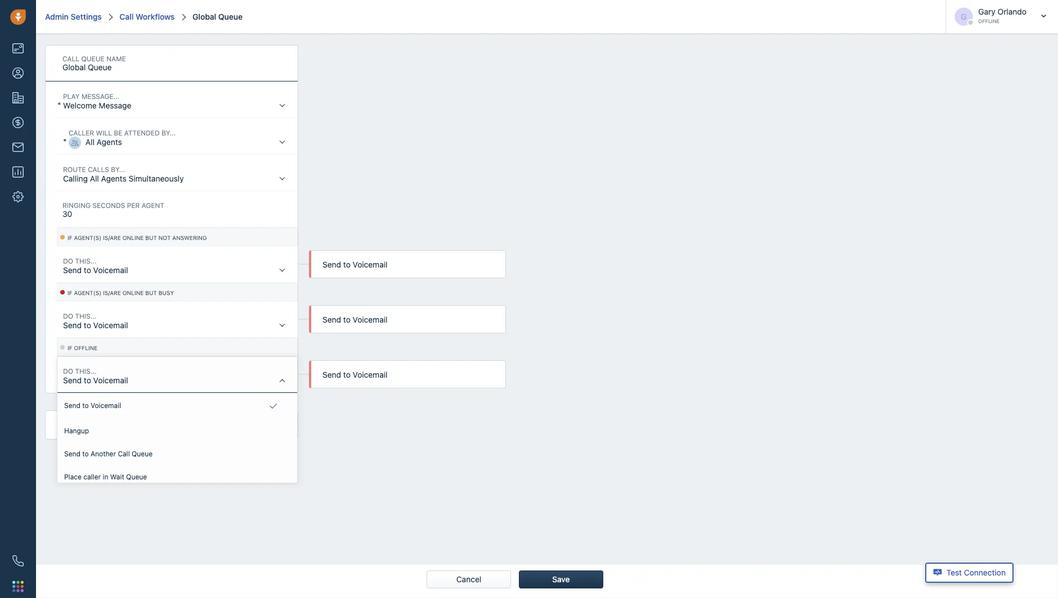Task type: vqa. For each thing, say whether or not it's contained in the screenshot.
to in dropdown button
yes



Task type: describe. For each thing, give the bounding box(es) containing it.
queue up another
[[89, 422, 112, 431]]

save
[[552, 575, 570, 585]]

admin settings link
[[45, 12, 102, 21]]

but for busy
[[145, 290, 157, 297]]

to inside 'option'
[[82, 402, 89, 410]]

orlando
[[998, 7, 1027, 16]]

welcome message button
[[57, 82, 297, 118]]

if agent(s) is/are online but not answering
[[68, 235, 207, 241]]

if offline
[[68, 345, 98, 352]]

online for not
[[123, 235, 144, 241]]

is/are for if agent(s)  is/are online but busy
[[103, 290, 121, 297]]

in
[[103, 473, 108, 481]]

send inside dropdown button
[[63, 376, 82, 385]]

group image
[[69, 137, 81, 149]]

place caller in wait queue
[[64, 473, 147, 481]]

welcome message
[[63, 101, 131, 110]]

calling all agents simultaneously
[[63, 174, 184, 183]]

1 send to voicemail button from the top
[[57, 247, 297, 283]]

caller
[[83, 473, 101, 481]]

agent(s) for if agent(s)  is/are online but busy
[[74, 290, 101, 297]]

cancel link
[[450, 572, 488, 589]]

busy
[[159, 290, 174, 297]]

offline
[[74, 345, 98, 352]]

send to another call queue
[[64, 450, 153, 458]]

phone image
[[12, 556, 24, 567]]

call inside list box
[[118, 450, 130, 458]]

send to voicemail button
[[57, 357, 297, 393]]

1 vertical spatial agents
[[101, 174, 126, 183]]

agents inside button
[[97, 137, 122, 147]]

phone element
[[7, 550, 29, 573]]

message
[[99, 101, 131, 110]]

queue right in
[[126, 473, 147, 481]]

send to voicemail inside 'option'
[[64, 402, 121, 410]]

wait queue settings
[[70, 422, 145, 431]]

list box containing send to voicemail
[[57, 393, 297, 488]]

admin
[[45, 12, 69, 21]]

but for not
[[145, 235, 157, 241]]

all agents button
[[63, 119, 297, 155]]

gary orlando offline
[[978, 7, 1027, 24]]

if agent(s)  is/are online but busy
[[68, 290, 174, 297]]

not
[[159, 235, 171, 241]]

freshworks switcher image
[[12, 582, 24, 593]]

test connection
[[947, 569, 1006, 578]]

0 horizontal spatial settings
[[71, 12, 102, 21]]

if for if agent(s)  is/are online but busy
[[68, 290, 72, 297]]

0 vertical spatial call
[[119, 12, 134, 21]]

agent(s) for if agent(s) is/are online but not answering
[[74, 235, 101, 241]]

online for busy
[[123, 290, 144, 297]]

call workflows
[[119, 12, 175, 21]]

calling
[[63, 174, 88, 183]]

to inside dropdown button
[[84, 376, 91, 385]]

test
[[947, 569, 962, 578]]



Task type: locate. For each thing, give the bounding box(es) containing it.
all inside button
[[85, 137, 94, 147]]

connection
[[964, 569, 1006, 578]]

tick image
[[270, 400, 277, 414]]

0 vertical spatial is/are
[[103, 235, 121, 241]]

but left not
[[145, 235, 157, 241]]

all agents
[[85, 137, 122, 147]]

send to voicemail button down busy
[[57, 302, 297, 338]]

settings right admin
[[71, 12, 102, 21]]

call left workflows
[[119, 12, 134, 21]]

None field
[[57, 53, 252, 80], [57, 200, 298, 227], [57, 53, 252, 80], [57, 200, 298, 227]]

agents
[[97, 137, 122, 147], [101, 174, 126, 183]]

* left welcome
[[57, 100, 61, 110]]

1 vertical spatial send to voicemail button
[[57, 302, 297, 338]]

0 vertical spatial send to voicemail button
[[57, 247, 297, 283]]

1 vertical spatial all
[[90, 174, 99, 183]]

is/are left not
[[103, 235, 121, 241]]

if for if agent(s) is/are online but not answering
[[68, 235, 72, 241]]

place
[[64, 473, 82, 481]]

0 vertical spatial if
[[68, 235, 72, 241]]

all right calling in the left of the page
[[90, 174, 99, 183]]

list box
[[57, 393, 297, 488]]

0 vertical spatial wait
[[70, 422, 86, 431]]

cancel
[[456, 575, 481, 585]]

gary
[[978, 7, 995, 16]]

queue
[[218, 12, 243, 21], [89, 422, 112, 431], [132, 450, 153, 458], [126, 473, 147, 481]]

0 vertical spatial agents
[[97, 137, 122, 147]]

agent(s)
[[74, 235, 101, 241], [74, 290, 101, 297]]

1 horizontal spatial settings
[[115, 422, 145, 431]]

simultaneously
[[129, 174, 184, 183]]

2 is/are from the top
[[103, 290, 121, 297]]

1 horizontal spatial wait
[[110, 473, 124, 481]]

agents right the group icon
[[97, 137, 122, 147]]

1 vertical spatial settings
[[115, 422, 145, 431]]

1 agent(s) from the top
[[74, 235, 101, 241]]

1 vertical spatial call
[[118, 450, 130, 458]]

but left busy
[[145, 290, 157, 297]]

answering
[[172, 235, 207, 241]]

2 vertical spatial if
[[68, 345, 72, 352]]

send to voicemail button
[[57, 247, 297, 283], [57, 302, 297, 338]]

2 agent(s) from the top
[[74, 290, 101, 297]]

2 but from the top
[[145, 290, 157, 297]]

* for welcome message button
[[57, 100, 61, 110]]

voicemail
[[353, 260, 387, 270], [93, 266, 128, 275], [353, 315, 387, 325], [93, 321, 128, 330], [353, 371, 387, 380], [93, 376, 128, 385], [91, 402, 121, 410]]

send to voicemail inside dropdown button
[[63, 376, 128, 385]]

* left the group icon
[[63, 137, 67, 146]]

queue right "global"
[[218, 12, 243, 21]]

1 vertical spatial is/are
[[103, 290, 121, 297]]

3 if from the top
[[68, 345, 72, 352]]

admin settings
[[45, 12, 102, 21]]

* for the all agents button on the top
[[63, 137, 67, 146]]

wait up send to another call queue
[[70, 422, 86, 431]]

g
[[961, 12, 967, 21]]

voicemail inside dropdown button
[[93, 376, 128, 385]]

2 online from the top
[[123, 290, 144, 297]]

0 horizontal spatial *
[[57, 100, 61, 110]]

0 vertical spatial all
[[85, 137, 94, 147]]

call
[[119, 12, 134, 21], [118, 450, 130, 458]]

1 vertical spatial wait
[[110, 473, 124, 481]]

if
[[68, 235, 72, 241], [68, 290, 72, 297], [68, 345, 72, 352]]

wait right in
[[110, 473, 124, 481]]

send
[[322, 260, 341, 270], [63, 266, 82, 275], [322, 315, 341, 325], [63, 321, 82, 330], [322, 371, 341, 380], [63, 376, 82, 385], [64, 402, 80, 410], [64, 450, 80, 458]]

1 vertical spatial *
[[63, 137, 67, 146]]

0 vertical spatial settings
[[71, 12, 102, 21]]

call right another
[[118, 450, 130, 458]]

send to voicemail option
[[60, 396, 295, 418]]

online left busy
[[123, 290, 144, 297]]

online left not
[[123, 235, 144, 241]]

0 vertical spatial *
[[57, 100, 61, 110]]

1 if from the top
[[68, 235, 72, 241]]

global
[[192, 12, 216, 21]]

call workflows link
[[117, 12, 175, 21]]

hangup
[[64, 427, 89, 435]]

is/are
[[103, 235, 121, 241], [103, 290, 121, 297]]

offline
[[978, 18, 1000, 24]]

is/are left busy
[[103, 290, 121, 297]]

voicemail inside 'option'
[[91, 402, 121, 410]]

settings
[[71, 12, 102, 21], [115, 422, 145, 431]]

to
[[343, 260, 351, 270], [84, 266, 91, 275], [343, 315, 351, 325], [84, 321, 91, 330], [343, 371, 351, 380], [84, 376, 91, 385], [82, 402, 89, 410], [82, 450, 89, 458]]

1 vertical spatial if
[[68, 290, 72, 297]]

but
[[145, 235, 157, 241], [145, 290, 157, 297]]

wait
[[70, 422, 86, 431], [110, 473, 124, 481]]

another
[[91, 450, 116, 458]]

send to voicemail
[[322, 260, 387, 270], [63, 266, 128, 275], [322, 315, 387, 325], [63, 321, 128, 330], [322, 371, 387, 380], [63, 376, 128, 385], [64, 402, 121, 410]]

online
[[123, 235, 144, 241], [123, 290, 144, 297]]

0 horizontal spatial wait
[[70, 422, 86, 431]]

global queue
[[192, 12, 243, 21]]

1 vertical spatial agent(s)
[[74, 290, 101, 297]]

send to voicemail button down the answering
[[57, 247, 297, 283]]

all
[[85, 137, 94, 147], [90, 174, 99, 183]]

1 vertical spatial but
[[145, 290, 157, 297]]

0 vertical spatial online
[[123, 235, 144, 241]]

is/are for if agent(s) is/are online but not answering
[[103, 235, 121, 241]]

2 if from the top
[[68, 290, 72, 297]]

queue right another
[[132, 450, 153, 458]]

1 but from the top
[[145, 235, 157, 241]]

agents down all agents
[[101, 174, 126, 183]]

send inside 'option'
[[64, 402, 80, 410]]

settings up send to another call queue
[[115, 422, 145, 431]]

0 vertical spatial but
[[145, 235, 157, 241]]

*
[[57, 100, 61, 110], [63, 137, 67, 146]]

2 send to voicemail button from the top
[[57, 302, 297, 338]]

1 horizontal spatial *
[[63, 137, 67, 146]]

1 vertical spatial online
[[123, 290, 144, 297]]

1 is/are from the top
[[103, 235, 121, 241]]

0 vertical spatial agent(s)
[[74, 235, 101, 241]]

1 online from the top
[[123, 235, 144, 241]]

all right the group icon
[[85, 137, 94, 147]]

workflows
[[136, 12, 175, 21]]

welcome
[[63, 101, 97, 110]]



